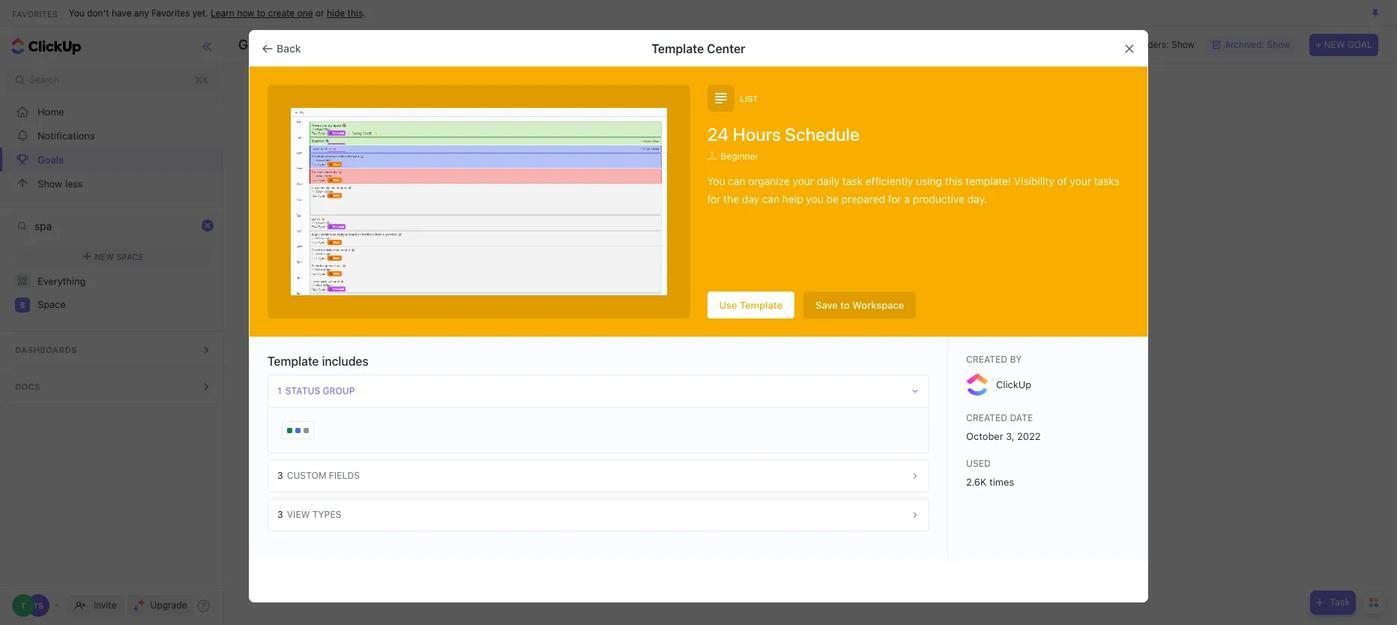 Task type: vqa. For each thing, say whether or not it's contained in the screenshot.
Personal List Icon
no



Task type: describe. For each thing, give the bounding box(es) containing it.
⌘k
[[195, 74, 209, 85]]

2.6k
[[966, 476, 987, 488]]

2022
[[1017, 430, 1041, 442]]

home link
[[0, 100, 227, 124]]

created date october 3, 2022
[[966, 412, 1041, 442]]

save
[[816, 299, 838, 311]]

notifications
[[37, 129, 95, 141]]

goals down learn how to create one link
[[238, 37, 273, 52]]

3 view types
[[277, 509, 341, 520]]

includes
[[322, 355, 369, 368]]

productive
[[913, 192, 965, 205]]

fields
[[329, 470, 360, 481]]

1 vertical spatial can
[[762, 192, 780, 205]]

new inside sidebar navigation
[[95, 251, 114, 261]]

used
[[966, 458, 991, 469]]

new space
[[95, 251, 143, 261]]

have
[[112, 7, 132, 18]]

home
[[37, 105, 64, 117]]

1 vertical spatial to
[[841, 299, 850, 311]]

any
[[134, 7, 149, 18]]

save to workspace
[[816, 299, 904, 311]]

2 your from the left
[[1070, 174, 1091, 187]]

created for created by
[[966, 354, 1008, 365]]

status
[[285, 385, 320, 397]]

create for to
[[268, 7, 295, 18]]

you for you can organize your daily task efficiently using this template! visibility of your tasks for the day can help you be prepared for a productive day.
[[707, 174, 725, 187]]

you
[[806, 192, 824, 205]]

prepared
[[841, 192, 885, 205]]

3 custom fields
[[277, 470, 360, 481]]

daily
[[817, 174, 840, 187]]

goals inside sidebar navigation
[[37, 153, 64, 165]]

less
[[65, 177, 83, 189]]

you for you don't have any favorites yet. learn how to create one or hide this .
[[69, 7, 85, 18]]

create for also
[[852, 421, 889, 437]]

learn
[[211, 7, 234, 18]]

be
[[826, 192, 839, 205]]

center
[[707, 42, 746, 55]]

the
[[723, 192, 739, 205]]

24
[[707, 124, 729, 145]]

custom
[[287, 470, 326, 481]]

2 horizontal spatial template
[[740, 299, 783, 311]]

this inside 'you can organize your daily task efficiently using this template! visibility of your tasks for the day can help you be prepared for a productive day.'
[[945, 174, 963, 187]]

search
[[29, 74, 59, 85]]

3,
[[1006, 430, 1015, 442]]

or
[[315, 7, 324, 18]]

goals left outside
[[893, 421, 926, 437]]

+
[[1316, 39, 1322, 50]]

1 vertical spatial space
[[37, 298, 66, 310]]

0 vertical spatial space
[[116, 251, 143, 261]]

one
[[297, 7, 313, 18]]

date
[[1010, 412, 1033, 423]]

archived: show
[[1225, 39, 1290, 50]]

template!
[[966, 174, 1011, 187]]

group
[[323, 385, 355, 397]]

folders.
[[992, 421, 1036, 437]]

a
[[904, 192, 910, 205]]

3 for 3 view types
[[277, 509, 283, 520]]

used 2.6k times
[[966, 458, 1014, 488]]

learn how to create one link
[[211, 7, 313, 18]]

3 for 3 custom fields
[[277, 470, 283, 481]]

dashboards
[[15, 345, 77, 355]]

2 for from the left
[[888, 192, 902, 205]]

are
[[651, 421, 670, 437]]

beginner
[[721, 151, 759, 162]]

your
[[584, 421, 611, 437]]

folders: show
[[1135, 39, 1195, 50]]

0 horizontal spatial favorites
[[12, 9, 58, 18]]

clear search image
[[203, 220, 213, 231]]

archived:
[[1225, 39, 1265, 50]]

in
[[673, 421, 684, 437]]

above.
[[731, 421, 771, 437]]

template center
[[652, 42, 746, 55]]

your goals are in folders above. you can also create goals outside of folders.
[[584, 421, 1036, 437]]

how
[[237, 7, 254, 18]]

0 vertical spatial can
[[728, 174, 745, 187]]

clickup
[[996, 378, 1031, 390]]

by
[[1010, 354, 1022, 365]]

0 vertical spatial this
[[347, 7, 363, 18]]

show for archived: show
[[1267, 39, 1290, 50]]



Task type: locate. For each thing, give the bounding box(es) containing it.
you can organize your daily task efficiently using this template! visibility of your tasks for the day can help you be prepared for a productive day.
[[707, 174, 1120, 205]]

0 horizontal spatial of
[[977, 421, 989, 437]]

you inside 'you can organize your daily task efficiently using this template! visibility of your tasks for the day can help you be prepared for a productive day.'
[[707, 174, 725, 187]]

goal
[[1348, 39, 1372, 50]]

0 vertical spatial template
[[652, 42, 704, 55]]

outside
[[930, 421, 974, 437]]

0 horizontal spatial create
[[268, 7, 295, 18]]

.
[[363, 7, 366, 18]]

template includes
[[268, 355, 369, 368]]

your left tasks on the right top of page
[[1070, 174, 1091, 187]]

1 horizontal spatial show
[[1172, 39, 1195, 50]]

create right also
[[852, 421, 889, 437]]

use
[[719, 299, 737, 311]]

goals up show less
[[37, 153, 64, 165]]

0 vertical spatial create
[[268, 7, 295, 18]]

0 vertical spatial to
[[257, 7, 265, 18]]

0 horizontal spatial template
[[268, 355, 319, 368]]

of left 3,
[[977, 421, 989, 437]]

folders:
[[1135, 39, 1169, 50]]

Filter Lists, Docs, & Folders text field
[[34, 214, 198, 237]]

sidebar navigation
[[0, 27, 227, 625]]

back
[[277, 42, 301, 54]]

space link
[[37, 293, 213, 317]]

new up everything link
[[95, 251, 114, 261]]

to right how
[[257, 7, 265, 18]]

created by
[[966, 354, 1022, 365]]

workspace
[[853, 299, 904, 311]]

help
[[782, 192, 803, 205]]

1 vertical spatial new
[[95, 251, 114, 261]]

visibility
[[1014, 174, 1054, 187]]

1 vertical spatial this
[[945, 174, 963, 187]]

favorites
[[152, 7, 190, 18], [12, 9, 58, 18]]

space down everything
[[37, 298, 66, 310]]

use template
[[719, 299, 783, 311]]

1 horizontal spatial for
[[888, 192, 902, 205]]

hide this link
[[327, 7, 363, 18]]

1 vertical spatial of
[[977, 421, 989, 437]]

october
[[966, 430, 1003, 442]]

schedule
[[785, 124, 860, 145]]

0 vertical spatial you
[[69, 7, 85, 18]]

this up productive
[[945, 174, 963, 187]]

goals left are
[[614, 421, 648, 437]]

0 vertical spatial created
[[966, 354, 1008, 365]]

this right 'hide'
[[347, 7, 363, 18]]

2 horizontal spatial can
[[799, 421, 821, 437]]

day.
[[967, 192, 987, 205]]

0 horizontal spatial your
[[793, 174, 814, 187]]

you don't have any favorites yet. learn how to create one or hide this .
[[69, 7, 366, 18]]

you right above.
[[774, 421, 796, 437]]

show less
[[37, 177, 83, 189]]

1 horizontal spatial space
[[116, 251, 143, 261]]

also
[[824, 421, 849, 437]]

2 vertical spatial template
[[268, 355, 319, 368]]

task
[[1330, 597, 1350, 608]]

0 horizontal spatial you
[[69, 7, 85, 18]]

1 vertical spatial create
[[852, 421, 889, 437]]

you left don't
[[69, 7, 85, 18]]

this
[[347, 7, 363, 18], [945, 174, 963, 187]]

created left by
[[966, 354, 1008, 365]]

created up october
[[966, 412, 1008, 423]]

created
[[966, 354, 1008, 365], [966, 412, 1008, 423]]

2 created from the top
[[966, 412, 1008, 423]]

2 horizontal spatial show
[[1267, 39, 1290, 50]]

can left also
[[799, 421, 821, 437]]

1 vertical spatial created
[[966, 412, 1008, 423]]

list
[[740, 93, 758, 103]]

2 3 from the top
[[277, 509, 283, 520]]

1
[[277, 385, 282, 397]]

0 horizontal spatial can
[[728, 174, 745, 187]]

1 horizontal spatial can
[[762, 192, 780, 205]]

you
[[69, 7, 85, 18], [707, 174, 725, 187], [774, 421, 796, 437]]

1 status group
[[277, 385, 355, 397]]

show right archived:
[[1267, 39, 1290, 50]]

template for template center
[[652, 42, 704, 55]]

3 left view
[[277, 509, 283, 520]]

3
[[277, 470, 283, 481], [277, 509, 283, 520]]

favorites left don't
[[12, 9, 58, 18]]

1 horizontal spatial to
[[841, 299, 850, 311]]

0 horizontal spatial for
[[707, 192, 721, 205]]

1 horizontal spatial create
[[852, 421, 889, 437]]

0 horizontal spatial space
[[37, 298, 66, 310]]

favorites right any
[[152, 7, 190, 18]]

created for created date october 3, 2022
[[966, 412, 1008, 423]]

using
[[916, 174, 942, 187]]

1 for from the left
[[707, 192, 721, 205]]

create left one
[[268, 7, 295, 18]]

1 horizontal spatial you
[[707, 174, 725, 187]]

1 horizontal spatial template
[[652, 42, 704, 55]]

efficiently
[[866, 174, 913, 187]]

0 vertical spatial of
[[1057, 174, 1067, 187]]

1 vertical spatial you
[[707, 174, 725, 187]]

1 horizontal spatial new
[[1324, 39, 1345, 50]]

tasks
[[1094, 174, 1120, 187]]

for left a
[[888, 192, 902, 205]]

goals
[[238, 37, 273, 52], [37, 153, 64, 165], [614, 421, 648, 437], [893, 421, 926, 437]]

new right +
[[1324, 39, 1345, 50]]

0 vertical spatial 3
[[277, 470, 283, 481]]

template for template includes
[[268, 355, 319, 368]]

upgrade link
[[127, 595, 193, 616]]

1 horizontal spatial this
[[945, 174, 963, 187]]

day
[[742, 192, 759, 205]]

times
[[990, 476, 1014, 488]]

docs
[[15, 382, 40, 391]]

new
[[1324, 39, 1345, 50], [95, 251, 114, 261]]

1 3 from the top
[[277, 470, 283, 481]]

view
[[287, 509, 310, 520]]

can up the the
[[728, 174, 745, 187]]

0 horizontal spatial this
[[347, 7, 363, 18]]

1 horizontal spatial your
[[1070, 174, 1091, 187]]

can
[[728, 174, 745, 187], [762, 192, 780, 205], [799, 421, 821, 437]]

2 vertical spatial you
[[774, 421, 796, 437]]

1 vertical spatial template
[[740, 299, 783, 311]]

1 vertical spatial 3
[[277, 509, 283, 520]]

created inside created date october 3, 2022
[[966, 412, 1008, 423]]

template right the use
[[740, 299, 783, 311]]

show
[[1172, 39, 1195, 50], [1267, 39, 1290, 50], [37, 177, 62, 189]]

1 created from the top
[[966, 354, 1008, 365]]

space
[[116, 251, 143, 261], [37, 298, 66, 310]]

2 vertical spatial can
[[799, 421, 821, 437]]

your up help
[[793, 174, 814, 187]]

template left center
[[652, 42, 704, 55]]

1 horizontal spatial favorites
[[152, 7, 190, 18]]

you up the the
[[707, 174, 725, 187]]

notifications link
[[0, 124, 227, 148]]

your
[[793, 174, 814, 187], [1070, 174, 1091, 187]]

space up everything link
[[116, 251, 143, 261]]

show inside sidebar navigation
[[37, 177, 62, 189]]

show left the less
[[37, 177, 62, 189]]

for left the the
[[707, 192, 721, 205]]

don't
[[87, 7, 109, 18]]

1 horizontal spatial of
[[1057, 174, 1067, 187]]

2 horizontal spatial you
[[774, 421, 796, 437]]

folders
[[687, 421, 728, 437]]

3 left custom
[[277, 470, 283, 481]]

of right visibility in the top right of the page
[[1057, 174, 1067, 187]]

invite
[[94, 600, 117, 611]]

everything link
[[0, 269, 227, 293]]

0 horizontal spatial new
[[95, 251, 114, 261]]

hours
[[733, 124, 781, 145]]

task
[[842, 174, 863, 187]]

0 vertical spatial new
[[1324, 39, 1345, 50]]

0 horizontal spatial to
[[257, 7, 265, 18]]

to right save
[[841, 299, 850, 311]]

of inside 'you can organize your daily task efficiently using this template! visibility of your tasks for the day can help you be prepared for a productive day.'
[[1057, 174, 1067, 187]]

24 hours schedule
[[707, 124, 860, 145]]

1 your from the left
[[793, 174, 814, 187]]

template up status
[[268, 355, 319, 368]]

hide
[[327, 7, 345, 18]]

organize
[[748, 174, 790, 187]]

0 horizontal spatial show
[[37, 177, 62, 189]]

show for folders: show
[[1172, 39, 1195, 50]]

types
[[312, 509, 341, 520]]

back button
[[256, 36, 310, 60]]

+ new goal
[[1316, 39, 1372, 50]]

everything
[[37, 275, 86, 287]]

goals link
[[0, 148, 227, 172]]

yet.
[[192, 7, 208, 18]]

show right folders: on the right top
[[1172, 39, 1195, 50]]

can down organize
[[762, 192, 780, 205]]

create
[[268, 7, 295, 18], [852, 421, 889, 437]]



